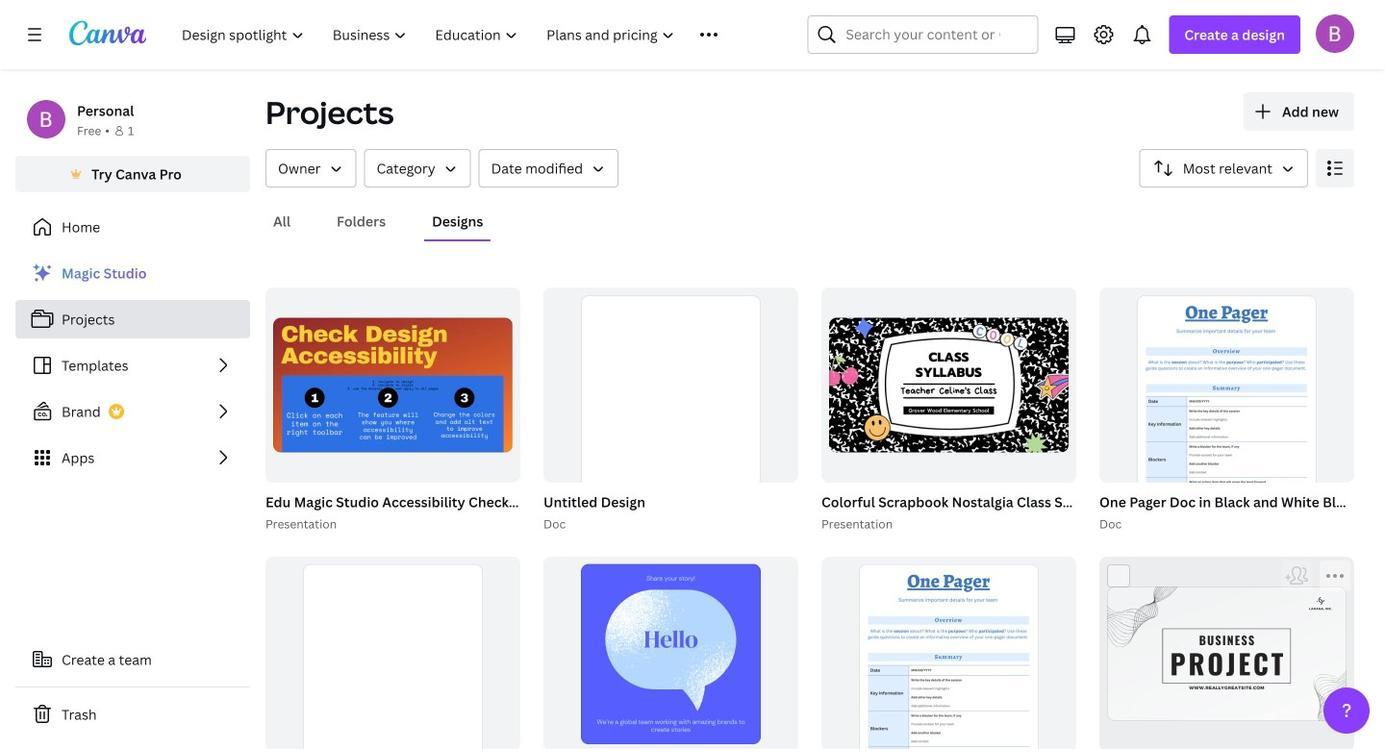Task type: locate. For each thing, give the bounding box(es) containing it.
group
[[262, 288, 625, 534], [265, 288, 520, 483], [540, 288, 798, 549], [543, 288, 798, 549], [818, 288, 1307, 534], [821, 288, 1076, 483], [1096, 288, 1385, 549], [1099, 288, 1354, 549], [265, 557, 520, 749], [543, 557, 798, 749], [821, 557, 1076, 749], [1099, 557, 1354, 749]]

Date modified button
[[479, 149, 619, 188]]

None search field
[[807, 15, 1038, 54]]

top level navigation element
[[169, 15, 761, 54], [169, 15, 761, 54]]

Search search field
[[846, 16, 1000, 53]]

bob builder image
[[1316, 14, 1354, 53]]

Sort by button
[[1140, 149, 1308, 188]]

Category button
[[364, 149, 471, 188]]

list
[[15, 254, 250, 477]]



Task type: describe. For each thing, give the bounding box(es) containing it.
Owner button
[[265, 149, 356, 188]]



Task type: vqa. For each thing, say whether or not it's contained in the screenshot.
Sort by button
yes



